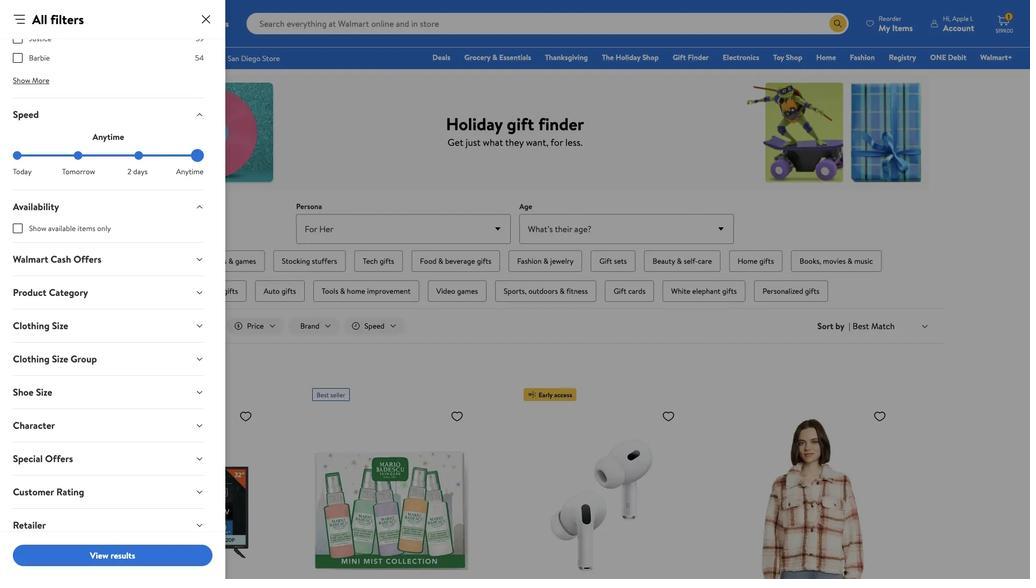 Task type: vqa. For each thing, say whether or not it's contained in the screenshot.
'Bottom'
no



Task type: locate. For each thing, give the bounding box(es) containing it.
&
[[492, 52, 498, 63], [228, 256, 233, 266], [438, 256, 443, 266], [544, 256, 549, 266], [677, 256, 682, 266], [848, 256, 853, 266], [340, 286, 345, 296], [560, 286, 565, 296]]

finder left electronics link
[[688, 52, 709, 63]]

sort by |
[[818, 320, 851, 332]]

cards
[[628, 286, 646, 296]]

home gifts button
[[729, 251, 783, 272]]

gift sets list item
[[589, 248, 638, 274]]

Search search field
[[247, 13, 849, 34]]

justice
[[29, 33, 52, 44]]

0 horizontal spatial gift finder
[[204, 16, 240, 26]]

1 vertical spatial home
[[738, 256, 758, 266]]

2 clothing from the top
[[13, 353, 50, 366]]

filters
[[50, 10, 84, 28]]

show inside button
[[13, 75, 30, 86]]

& left the jewelry at right top
[[544, 256, 549, 266]]

& inside list item
[[677, 256, 682, 266]]

gift inside gift sets button
[[599, 256, 612, 266]]

best
[[317, 390, 329, 400]]

games inside video games button
[[457, 286, 478, 296]]

1 horizontal spatial finder
[[688, 52, 709, 63]]

show right show available items only checkbox
[[29, 223, 46, 234]]

0 vertical spatial gift finder
[[204, 16, 240, 26]]

character button
[[4, 409, 212, 442]]

0 vertical spatial show
[[13, 75, 30, 86]]

speed
[[13, 108, 39, 121]]

0 horizontal spatial games
[[235, 256, 256, 266]]

stocking stuffers button
[[273, 251, 346, 272]]

tech gifts
[[363, 256, 394, 266]]

gifts for personalized gifts
[[805, 286, 820, 296]]

0 horizontal spatial home
[[738, 256, 758, 266]]

size left group
[[52, 353, 68, 366]]

0 vertical spatial fashion
[[850, 52, 875, 63]]

size for clothing size
[[52, 319, 68, 333]]

gifts right auto
[[282, 286, 296, 296]]

None radio
[[134, 151, 143, 160]]

0 vertical spatial size
[[52, 319, 68, 333]]

gift
[[204, 16, 217, 26], [673, 52, 686, 63], [599, 256, 612, 266], [614, 286, 627, 296]]

1 horizontal spatial shop
[[786, 52, 803, 63]]

toys & games list item
[[202, 248, 267, 274]]

customer rating button
[[4, 476, 212, 509]]

grocery & essentials link
[[460, 52, 536, 63]]

just
[[466, 136, 481, 149]]

0 horizontal spatial shop
[[642, 52, 659, 63]]

offers inside walmart cash offers dropdown button
[[73, 253, 101, 266]]

video games button
[[428, 281, 487, 302]]

1 horizontal spatial holiday
[[616, 52, 641, 63]]

clothing inside dropdown button
[[13, 353, 50, 366]]

want,
[[526, 136, 549, 149]]

finder
[[219, 16, 240, 26], [688, 52, 709, 63]]

early
[[539, 390, 553, 400]]

clothing for clothing size
[[13, 319, 50, 333]]

video games
[[436, 286, 478, 296]]

size right shoe
[[36, 386, 52, 399]]

toys & games button
[[204, 251, 265, 272]]

how fast do you want your order? option group
[[13, 151, 204, 177]]

gift cards button
[[605, 281, 654, 302]]

clothing down product
[[13, 319, 50, 333]]

availability
[[13, 200, 59, 214]]

1 vertical spatial holiday
[[446, 112, 503, 136]]

Today radio
[[13, 151, 21, 160]]

& right toys
[[228, 256, 233, 266]]

shoe size button
[[4, 376, 212, 409]]

books, movies & music list item
[[789, 248, 884, 274]]

gifts inside "button"
[[223, 286, 238, 296]]

1 vertical spatial finder
[[688, 52, 709, 63]]

home left fashion "link"
[[816, 52, 836, 63]]

2 days
[[127, 166, 148, 177]]

days
[[133, 166, 148, 177]]

1 vertical spatial offers
[[45, 452, 73, 466]]

fashion inside "link"
[[850, 52, 875, 63]]

54
[[195, 53, 204, 63]]

& for food & beverage gifts
[[438, 256, 443, 266]]

improvement
[[367, 286, 411, 296]]

books, movies & music button
[[791, 251, 882, 272]]

gift cards list item
[[603, 278, 656, 304]]

1 horizontal spatial fashion
[[850, 52, 875, 63]]

1 vertical spatial gift finder link
[[668, 52, 714, 63]]

2 vertical spatial size
[[36, 386, 52, 399]]

music
[[854, 256, 873, 266]]

1 horizontal spatial home
[[816, 52, 836, 63]]

gifts up personalized
[[760, 256, 774, 266]]

home for home gifts
[[738, 256, 758, 266]]

sets
[[614, 256, 627, 266]]

& right tools
[[340, 286, 345, 296]]

0 vertical spatial home
[[816, 52, 836, 63]]

clothing size button
[[4, 310, 212, 342]]

clothing inside dropdown button
[[13, 319, 50, 333]]

& right food
[[438, 256, 443, 266]]

toy
[[773, 52, 784, 63]]

fashion for fashion & jewelry
[[517, 256, 542, 266]]

special offers
[[13, 452, 73, 466]]

walmart image
[[17, 15, 87, 32]]

more
[[32, 75, 49, 86]]

0 vertical spatial games
[[235, 256, 256, 266]]

get
[[448, 136, 463, 149]]

1 horizontal spatial gift finder link
[[668, 52, 714, 63]]

fashion right home link
[[850, 52, 875, 63]]

age
[[519, 201, 532, 212]]

available
[[48, 223, 76, 234]]

anytime down anytime radio
[[176, 166, 204, 177]]

offers inside the special offers dropdown button
[[45, 452, 73, 466]]

None range field
[[13, 155, 204, 157]]

onn. 32 class hd (720p) led roku smart tv (100012589) image
[[101, 406, 256, 580]]

food & beverage gifts button
[[411, 251, 500, 272]]

toys
[[212, 256, 227, 266]]

none range field inside all filters dialog
[[13, 155, 204, 157]]

auto gifts
[[264, 286, 296, 296]]

0 vertical spatial anytime
[[93, 131, 124, 143]]

0 vertical spatial finder
[[219, 16, 240, 26]]

& left self-
[[677, 256, 682, 266]]

home inside button
[[738, 256, 758, 266]]

the holiday shop link
[[597, 52, 664, 63]]

none radio inside how fast do you want your order? option group
[[134, 151, 143, 160]]

size inside clothing size dropdown button
[[52, 319, 68, 333]]

gifts
[[380, 256, 394, 266], [477, 256, 492, 266], [760, 256, 774, 266], [223, 286, 238, 296], [282, 286, 296, 296], [722, 286, 737, 296], [805, 286, 820, 296]]

1 vertical spatial fashion
[[517, 256, 542, 266]]

($27 value) mario badescu mini mist collection 5-piece holiday gift set image
[[312, 406, 468, 580]]

auto gifts list item
[[253, 278, 307, 304]]

0 vertical spatial gift finder link
[[204, 16, 240, 26]]

fashion & jewelry button
[[509, 251, 582, 272]]

view
[[90, 550, 108, 562]]

size inside clothing size group dropdown button
[[52, 353, 68, 366]]

the
[[602, 52, 614, 63]]

size
[[52, 319, 68, 333], [52, 353, 68, 366], [36, 386, 52, 399]]

1 clothing from the top
[[13, 319, 50, 333]]

anytime up how fast do you want your order? option group
[[93, 131, 124, 143]]

apple airpods pro (2nd generation) - lightning image
[[524, 406, 679, 580]]

clothing size
[[13, 319, 68, 333]]

group
[[124, 248, 906, 304]]

offers right special
[[45, 452, 73, 466]]

gifts for home gifts
[[760, 256, 774, 266]]

list item
[[146, 248, 197, 274]]

fashion left the jewelry at right top
[[517, 256, 542, 266]]

anytime inside how fast do you want your order? option group
[[176, 166, 204, 177]]

personalized gifts
[[763, 286, 820, 296]]

home right care
[[738, 256, 758, 266]]

all filters
[[32, 10, 84, 28]]

pet gifts list item
[[200, 278, 249, 304]]

& for tools & home improvement
[[340, 286, 345, 296]]

size up clothing size group at bottom left
[[52, 319, 68, 333]]

pet gifts button
[[202, 281, 247, 302]]

0 horizontal spatial anytime
[[93, 131, 124, 143]]

0 vertical spatial clothing
[[13, 319, 50, 333]]

fitness
[[566, 286, 588, 296]]

fashion inside button
[[517, 256, 542, 266]]

gifts inside button
[[282, 286, 296, 296]]

cash
[[51, 253, 71, 266]]

1 vertical spatial anytime
[[176, 166, 204, 177]]

grocery & essentials
[[464, 52, 531, 63]]

offers right cash
[[73, 253, 101, 266]]

1 vertical spatial games
[[457, 286, 478, 296]]

1 vertical spatial show
[[29, 223, 46, 234]]

shop right the
[[642, 52, 659, 63]]

gifts right personalized
[[805, 286, 820, 296]]

pet
[[211, 286, 222, 296]]

self-
[[684, 256, 698, 266]]

gifts right tech
[[380, 256, 394, 266]]

sort and filter section element
[[86, 309, 944, 343]]

gifts right pet at the left of the page
[[223, 286, 238, 296]]

group containing toys & games
[[124, 248, 906, 304]]

& left fitness
[[560, 286, 565, 296]]

tools & home improvement list item
[[311, 278, 421, 304]]

books,
[[800, 256, 821, 266]]

1 horizontal spatial anytime
[[176, 166, 204, 177]]

0 vertical spatial offers
[[73, 253, 101, 266]]

food & beverage gifts list item
[[409, 248, 502, 274]]

gifts right beverage
[[477, 256, 492, 266]]

walmart+
[[981, 52, 1013, 63]]

& left music
[[848, 256, 853, 266]]

gifts for auto gifts
[[282, 286, 296, 296]]

beauty & self-care
[[653, 256, 712, 266]]

0 horizontal spatial fashion
[[517, 256, 542, 266]]

holiday inside holiday gift finder get just what they want, for less.
[[446, 112, 503, 136]]

care
[[698, 256, 712, 266]]

special offers button
[[4, 443, 212, 475]]

Walmart Site-Wide search field
[[247, 13, 849, 34]]

1 vertical spatial clothing
[[13, 353, 50, 366]]

walmart
[[13, 253, 48, 266]]

39
[[196, 33, 204, 44]]

finder right close panel icon
[[219, 16, 240, 26]]

games right the video
[[457, 286, 478, 296]]

beauty
[[653, 256, 675, 266]]

view results
[[90, 550, 135, 562]]

fashion & jewelry list item
[[507, 248, 584, 274]]

for
[[551, 136, 563, 149]]

walmart cash offers
[[13, 253, 101, 266]]

& for beauty & self-care
[[677, 256, 682, 266]]

early access
[[539, 390, 572, 400]]

video games list item
[[426, 278, 489, 304]]

tech
[[363, 256, 378, 266]]

sponsored
[[891, 45, 921, 54]]

add to favorites list, onn. 32 class hd (720p) led roku smart tv (100012589) image
[[239, 410, 252, 423]]

clothing for clothing size group
[[13, 353, 50, 366]]

1 horizontal spatial games
[[457, 286, 478, 296]]

None checkbox
[[13, 34, 23, 43], [13, 53, 23, 63], [13, 34, 23, 43], [13, 53, 23, 63]]

1 vertical spatial size
[[52, 353, 68, 366]]

customer
[[13, 486, 54, 499]]

product category
[[13, 286, 88, 299]]

0 horizontal spatial holiday
[[446, 112, 503, 136]]

1 horizontal spatial gift finder
[[673, 52, 709, 63]]

gifts for pet gifts
[[223, 286, 238, 296]]

today
[[13, 166, 32, 177]]

2 shop from the left
[[786, 52, 803, 63]]

size inside shoe size dropdown button
[[36, 386, 52, 399]]

fashion for fashion
[[850, 52, 875, 63]]

& for grocery & essentials
[[492, 52, 498, 63]]

& right "grocery"
[[492, 52, 498, 63]]

show left more
[[13, 75, 30, 86]]

shop right toy
[[786, 52, 803, 63]]

& for fashion & jewelry
[[544, 256, 549, 266]]

games right toys
[[235, 256, 256, 266]]

$199.00
[[996, 27, 1013, 34]]

holiday
[[616, 52, 641, 63], [446, 112, 503, 136]]

price
[[99, 375, 118, 386]]

beauty & self-care list item
[[642, 248, 723, 274]]

clothing up shoe size at the left
[[13, 353, 50, 366]]



Task type: describe. For each thing, give the bounding box(es) containing it.
show for show more
[[13, 75, 30, 86]]

items
[[78, 223, 95, 234]]

white elephant gifts
[[671, 286, 737, 296]]

walmart cash offers button
[[4, 243, 212, 276]]

holiday gift finder get just what they want, for less.
[[446, 112, 584, 149]]

Tomorrow radio
[[74, 151, 82, 160]]

tools & home improvement
[[322, 286, 411, 296]]

retailer
[[13, 519, 46, 532]]

registry link
[[884, 52, 921, 63]]

no boundaries juniors plaid faux sherpa shacket, sizes xs-xxxl image
[[735, 406, 891, 580]]

one debit
[[930, 52, 967, 63]]

purchased
[[142, 375, 180, 386]]

food & beverage gifts
[[420, 256, 492, 266]]

category
[[49, 286, 88, 299]]

movies
[[823, 256, 846, 266]]

1 vertical spatial gift finder
[[673, 52, 709, 63]]

size for clothing size group
[[52, 353, 68, 366]]

one
[[930, 52, 946, 63]]

auto
[[264, 286, 280, 296]]

electronics
[[723, 52, 759, 63]]

stocking stuffers list item
[[271, 248, 348, 274]]

all filters dialog
[[0, 0, 225, 580]]

show more button
[[4, 72, 58, 89]]

& for toys & games
[[228, 256, 233, 266]]

home for home
[[816, 52, 836, 63]]

beauty & self-care button
[[644, 251, 721, 272]]

1
[[1008, 12, 1010, 21]]

in-store button
[[165, 318, 222, 335]]

add to favorites list, apple airpods pro (2nd generation) - lightning image
[[662, 410, 675, 423]]

outdoors
[[528, 286, 558, 296]]

all
[[32, 10, 47, 28]]

the holiday shop
[[602, 52, 659, 63]]

less.
[[565, 136, 583, 149]]

in-
[[185, 321, 194, 331]]

product category button
[[4, 276, 212, 309]]

elephant
[[692, 286, 721, 296]]

personalized gifts list item
[[752, 278, 830, 304]]

sports, outdoors & fitness list item
[[493, 278, 599, 304]]

gift inside gift cards button
[[614, 286, 627, 296]]

availability button
[[4, 190, 212, 223]]

games inside the "toys & games" button
[[235, 256, 256, 266]]

show available items only
[[29, 223, 111, 234]]

books, movies & music
[[800, 256, 873, 266]]

show for show available items only
[[29, 223, 46, 234]]

white elephant gifts button
[[663, 281, 746, 302]]

group
[[71, 353, 97, 366]]

home gifts list item
[[727, 248, 785, 274]]

one debit link
[[925, 52, 971, 63]]

gifts right "elephant"
[[722, 286, 737, 296]]

essentials
[[499, 52, 531, 63]]

deals link
[[428, 52, 455, 63]]

walmart+ link
[[976, 52, 1017, 63]]

product
[[13, 286, 46, 299]]

sports, outdoors & fitness
[[504, 286, 588, 296]]

tools
[[322, 286, 338, 296]]

stocking stuffers
[[282, 256, 337, 266]]

holiday gift finder image
[[101, 74, 929, 191]]

persona
[[296, 201, 322, 212]]

store
[[194, 321, 211, 331]]

& inside 'list item'
[[848, 256, 853, 266]]

Anytime radio
[[195, 151, 204, 160]]

add to favorites list, no boundaries juniors plaid faux sherpa shacket, sizes xs-xxxl image
[[874, 410, 886, 423]]

view results button
[[13, 545, 212, 567]]

video
[[436, 286, 455, 296]]

size for shoe size
[[36, 386, 52, 399]]

stuffers
[[312, 256, 337, 266]]

retailer button
[[4, 509, 212, 542]]

thanksgiving link
[[540, 52, 593, 63]]

fashion & jewelry
[[517, 256, 574, 266]]

online
[[182, 375, 204, 386]]

seller
[[331, 390, 345, 400]]

fashion link
[[845, 52, 880, 63]]

they
[[505, 136, 524, 149]]

0 vertical spatial holiday
[[616, 52, 641, 63]]

grocery
[[464, 52, 491, 63]]

tools & home improvement button
[[313, 281, 419, 302]]

2
[[127, 166, 131, 177]]

jewelry
[[550, 256, 574, 266]]

only
[[97, 223, 111, 234]]

close panel image
[[200, 13, 212, 26]]

food
[[420, 256, 437, 266]]

by
[[836, 320, 845, 332]]

tech gifts list item
[[352, 248, 405, 274]]

0 horizontal spatial finder
[[219, 16, 240, 26]]

thanksgiving
[[545, 52, 588, 63]]

Show available items only checkbox
[[13, 224, 23, 233]]

clothing size group button
[[4, 343, 212, 376]]

toys & games
[[212, 256, 256, 266]]

1 shop from the left
[[642, 52, 659, 63]]

price when purchased online
[[99, 375, 204, 386]]

barbie
[[29, 53, 50, 63]]

personalized gifts button
[[754, 281, 828, 302]]

home
[[347, 286, 365, 296]]

character
[[13, 419, 55, 432]]

toy shop
[[773, 52, 803, 63]]

0 horizontal spatial gift finder link
[[204, 16, 240, 26]]

when
[[120, 375, 140, 386]]

show more
[[13, 75, 49, 86]]

sort
[[818, 320, 834, 332]]

gifts for tech gifts
[[380, 256, 394, 266]]

brand group
[[13, 0, 204, 72]]

debit
[[948, 52, 967, 63]]

white elephant gifts list item
[[661, 278, 748, 304]]

add to favorites list, ($27 value) mario badescu mini mist collection 5-piece holiday gift set image
[[451, 410, 464, 423]]

shoe
[[13, 386, 34, 399]]

access
[[554, 390, 572, 400]]

registry
[[889, 52, 916, 63]]

pet gifts
[[211, 286, 238, 296]]



